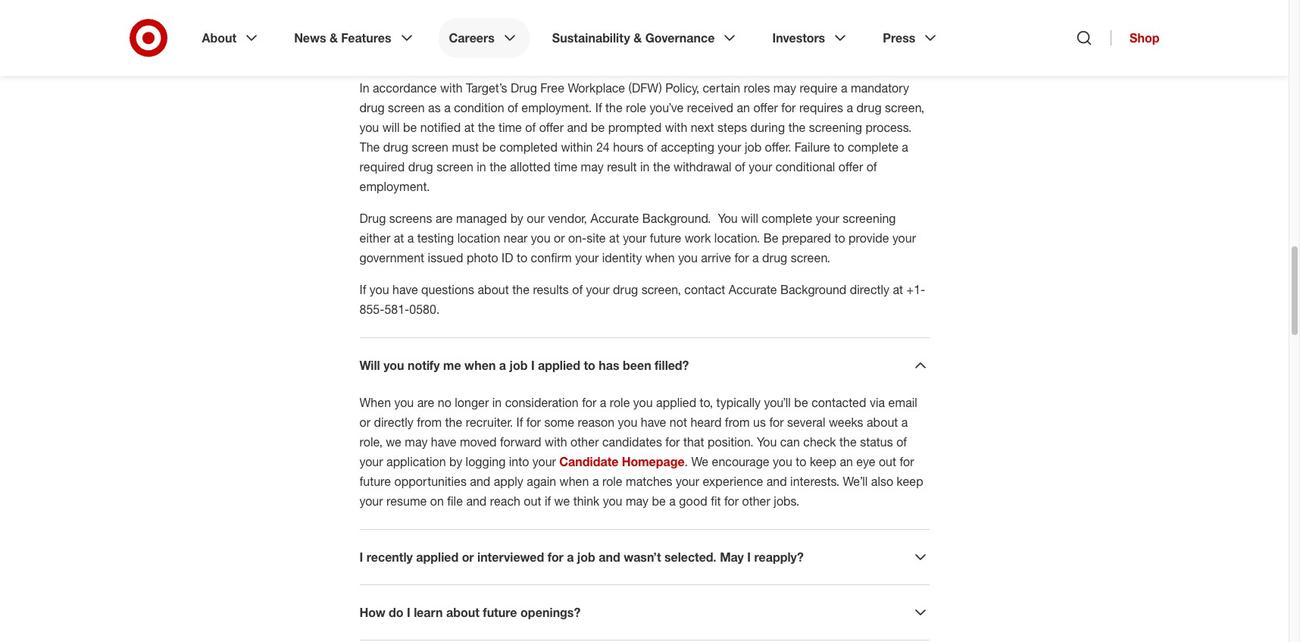 Task type: describe. For each thing, give the bounding box(es) containing it.
news & features
[[294, 30, 392, 45]]

drug right the
[[383, 139, 409, 155]]

drug down in
[[360, 100, 385, 115]]

a up "notified"
[[444, 100, 451, 115]]

complete inside the drug screens are managed by our vendor, accurate background.  you will complete your screening either at a testing location near you or on-site at your future work location. be prepared to provide your government issued photo id to confirm your identity when you arrive for a drug screen.
[[762, 211, 813, 226]]

at up 'government'
[[394, 230, 404, 246]]

if inside if you have questions about the results of your drug screen, contact accurate background directly at +1- 855-581-0580.
[[360, 282, 366, 297]]

government
[[360, 250, 425, 265]]

you inside in accordance with target's drug free workplace (dfw) policy, certain roles may require a mandatory drug screen as a condition of employment. if the role you've received an offer for requires a drug screen, you will be notified at the time of offer and be prompted with next steps during the screening process. the drug screen must be completed within 24 hours of accepting your job offer. failure to complete a required drug screen in the allotted time may result in the withdrawal of your conditional offer of employment.
[[360, 120, 379, 135]]

the down no
[[445, 415, 463, 430]]

at inside if you have questions about the results of your drug screen, contact accurate background directly at +1- 855-581-0580.
[[893, 282, 904, 297]]

1 vertical spatial keep
[[897, 474, 924, 489]]

confirm
[[531, 250, 572, 265]]

for up the reason
[[582, 395, 597, 410]]

position.
[[708, 434, 754, 450]]

and inside dropdown button
[[599, 550, 621, 565]]

of inside dropdown button
[[535, 43, 547, 58]]

drug inside dropdown button
[[384, 43, 410, 58]]

homepage
[[622, 454, 685, 469]]

a up the reason
[[600, 395, 607, 410]]

your down site
[[576, 250, 599, 265]]

conditional
[[776, 159, 836, 174]]

if you have questions about the results of your drug screen, contact accurate background directly at +1- 855-581-0580.
[[360, 282, 926, 317]]

you down "will you notify me when a job i applied to has been filled?" dropdown button
[[634, 395, 653, 410]]

24
[[597, 139, 610, 155]]

do
[[389, 605, 404, 620]]

location.
[[715, 230, 761, 246]]

hours
[[613, 139, 644, 155]]

the up failure
[[789, 120, 806, 135]]

for right fit
[[725, 494, 739, 509]]

identity
[[602, 250, 642, 265]]

accepting
[[661, 139, 715, 155]]

or inside dropdown button
[[462, 550, 474, 565]]

the down accepting
[[653, 159, 671, 174]]

file
[[448, 494, 463, 509]]

mandatory
[[851, 80, 910, 96]]

1 horizontal spatial out
[[879, 454, 897, 469]]

contacted
[[812, 395, 867, 410]]

a inside dropdown button
[[499, 358, 506, 373]]

855-
[[360, 302, 385, 317]]

fit
[[711, 494, 721, 509]]

in inside "when you are no longer in consideration for a role you applied to, typically you'll be contacted via email or directly from the recruiter. if for some reason you have not heard from us for several weeks about a role, we may have moved forward with other candidates for that position. you can check the status of your application by logging into your"
[[493, 395, 502, 410]]

applied inside dropdown button
[[538, 358, 581, 373]]

the down the "condition"
[[478, 120, 495, 135]]

of inside "when you are no longer in consideration for a role you applied to, typically you'll be contacted via email or directly from the recruiter. if for some reason you have not heard from us for several weeks about a role, we may have moved forward with other candidates for that position. you can check the status of your application by logging into your"
[[897, 434, 907, 450]]

other inside "when you are no longer in consideration for a role you applied to, typically you'll be contacted via email or directly from the recruiter. if for some reason you have not heard from us for several weeks about a role, we may have moved forward with other candidates for that position. you can check the status of your application by logging into your"
[[571, 434, 599, 450]]

0 horizontal spatial with
[[440, 80, 463, 96]]

you've
[[650, 100, 684, 115]]

& for sustainability
[[634, 30, 642, 45]]

for inside the drug screens are managed by our vendor, accurate background.  you will complete your screening either at a testing location near you or on-site at your future work location. be prepared to provide your government issued photo id to confirm your identity when you arrive for a drug screen.
[[735, 250, 749, 265]]

1 vertical spatial screen
[[412, 139, 449, 155]]

2 from from the left
[[725, 415, 750, 430]]

a right require
[[841, 80, 848, 96]]

future inside how do i learn about future openings? 'dropdown button'
[[483, 605, 517, 620]]

to right id
[[517, 250, 528, 265]]

issued
[[428, 250, 464, 265]]

role,
[[360, 434, 383, 450]]

0 horizontal spatial offer
[[539, 120, 564, 135]]

a down screens
[[408, 230, 414, 246]]

background.
[[643, 211, 712, 226]]

1 vertical spatial with
[[665, 120, 688, 135]]

how do i learn about future openings? button
[[360, 603, 930, 622]]

screen.
[[791, 250, 831, 265]]

during
[[751, 120, 786, 135]]

drug down mandatory
[[857, 100, 882, 115]]

your down 'steps'
[[718, 139, 742, 155]]

be right must
[[482, 139, 496, 155]]

by inside "when you are no longer in consideration for a role you applied to, typically you'll be contacted via email or directly from the recruiter. if for some reason you have not heard from us for several weeks about a role, we may have moved forward with other candidates for that position. you can check the status of your application by logging into your"
[[450, 454, 463, 469]]

no
[[438, 395, 452, 410]]

about
[[202, 30, 237, 45]]

is
[[360, 43, 370, 58]]

581-
[[385, 302, 410, 317]]

1 horizontal spatial employment.
[[522, 100, 592, 115]]

we inside . we encourage you to keep an eye out for future opportunities and apply again when a role matches your experience and interests. we'll also keep your resume on file and reach out if we think you may be a good fit for other jobs.
[[555, 494, 570, 509]]

withdrawal
[[674, 159, 732, 174]]

require
[[800, 80, 838, 96]]

i recently applied or interviewed for a job and wasn't selected. may i reapply? button
[[360, 548, 930, 566]]

drug inside if you have questions about the results of your drug screen, contact accurate background directly at +1- 855-581-0580.
[[613, 282, 639, 297]]

news & features link
[[284, 18, 426, 58]]

in
[[360, 80, 370, 96]]

are for managed
[[436, 211, 453, 226]]

screens
[[390, 211, 432, 226]]

your up again
[[533, 454, 556, 469]]

your down the role,
[[360, 454, 383, 469]]

about link
[[191, 18, 272, 58]]

the
[[360, 139, 380, 155]]

via
[[870, 395, 886, 410]]

2 vertical spatial screen
[[437, 159, 474, 174]]

filled?
[[655, 358, 689, 373]]

0 horizontal spatial keep
[[810, 454, 837, 469]]

role inside "when you are no longer in consideration for a role you applied to, typically you'll be contacted via email or directly from the recruiter. if for some reason you have not heard from us for several weeks about a role, we may have moved forward with other candidates for that position. you can check the status of your application by logging into your"
[[610, 395, 630, 410]]

sustainability
[[553, 30, 631, 45]]

accurate inside if you have questions about the results of your drug screen, contact accurate background directly at +1- 855-581-0580.
[[729, 282, 778, 297]]

of right the "condition"
[[508, 100, 518, 115]]

how do i learn about future openings?
[[360, 605, 581, 620]]

interests.
[[791, 474, 840, 489]]

by inside the drug screens are managed by our vendor, accurate background.  you will complete your screening either at a testing location near you or on-site at your future work location. be prepared to provide your government issued photo id to confirm your identity when you arrive for a drug screen.
[[511, 211, 524, 226]]

and down logging
[[470, 474, 491, 489]]

wasn't
[[624, 550, 661, 565]]

to inside . we encourage you to keep an eye out for future opportunities and apply again when a role matches your experience and interests. we'll also keep your resume on file and reach out if we think you may be a good fit for other jobs.
[[796, 454, 807, 469]]

reach
[[490, 494, 521, 509]]

completed
[[500, 139, 558, 155]]

the down workplace on the top of page
[[606, 100, 623, 115]]

apply
[[494, 474, 524, 489]]

be
[[764, 230, 779, 246]]

questions
[[422, 282, 475, 297]]

i inside "will you notify me when a job i applied to has been filled?" dropdown button
[[531, 358, 535, 373]]

0 vertical spatial screen
[[388, 100, 425, 115]]

for right us
[[770, 415, 784, 430]]

be inside "when you are no longer in consideration for a role you applied to, typically you'll be contacted via email or directly from the recruiter. if for some reason you have not heard from us for several weeks about a role, we may have moved forward with other candidates for that position. you can check the status of your application by logging into your"
[[795, 395, 809, 410]]

your left the resume
[[360, 494, 383, 509]]

and up jobs.
[[767, 474, 787, 489]]

are for no
[[417, 395, 435, 410]]

process.
[[866, 120, 912, 135]]

the left allotted in the top left of the page
[[490, 159, 507, 174]]

0 horizontal spatial out
[[524, 494, 542, 509]]

learn
[[414, 605, 443, 620]]

i inside how do i learn about future openings? 'dropdown button'
[[407, 605, 411, 620]]

directly inside if you have questions about the results of your drug screen, contact accurate background directly at +1- 855-581-0580.
[[850, 282, 890, 297]]

next
[[691, 120, 714, 135]]

a down location.
[[753, 250, 759, 265]]

condition
[[454, 100, 505, 115]]

eye
[[857, 454, 876, 469]]

candidates
[[603, 434, 663, 450]]

investors link
[[762, 18, 861, 58]]

your inside if you have questions about the results of your drug screen, contact accurate background directly at +1- 855-581-0580.
[[586, 282, 610, 297]]

of right hours
[[647, 139, 658, 155]]

and right file
[[467, 494, 487, 509]]

0 horizontal spatial employment.
[[360, 179, 430, 194]]

roles
[[744, 80, 771, 96]]

1 from from the left
[[417, 415, 442, 430]]

arrive
[[701, 250, 732, 265]]

your up the prepared
[[816, 211, 840, 226]]

test
[[414, 43, 436, 58]]

within
[[561, 139, 593, 155]]

experience
[[703, 474, 764, 489]]

is a drug test required as part of my application? region
[[360, 60, 930, 319]]

job inside dropdown button
[[578, 550, 596, 565]]

1 horizontal spatial offer
[[754, 100, 779, 115]]

when you are no longer in consideration for a role you applied to, typically you'll be contacted via email or directly from the recruiter. if for some reason you have not heard from us for several weeks about a role, we may have moved forward with other candidates for that position. you can check the status of your application by logging into your
[[360, 395, 918, 469]]

location
[[458, 230, 501, 246]]

1 horizontal spatial time
[[554, 159, 578, 174]]

your right provide
[[893, 230, 917, 246]]

about for openings?
[[446, 605, 480, 620]]

be left "notified"
[[403, 120, 417, 135]]

you down our
[[531, 230, 551, 246]]

& for news
[[330, 30, 338, 45]]

openings?
[[521, 605, 581, 620]]

screening inside the drug screens are managed by our vendor, accurate background.  you will complete your screening either at a testing location near you or on-site at your future work location. be prepared to provide your government issued photo id to confirm your identity when you arrive for a drug screen.
[[843, 211, 896, 226]]

i left recently
[[360, 550, 363, 565]]

1 horizontal spatial have
[[431, 434, 457, 450]]

some
[[545, 415, 575, 430]]

background
[[781, 282, 847, 297]]

a left good
[[670, 494, 676, 509]]

on
[[430, 494, 444, 509]]

of up completed
[[526, 120, 536, 135]]

may down 24
[[581, 159, 604, 174]]

you down work
[[679, 250, 698, 265]]

our
[[527, 211, 545, 226]]

directly inside "when you are no longer in consideration for a role you applied to, typically you'll be contacted via email or directly from the recruiter. if for some reason you have not heard from us for several weeks about a role, we may have moved forward with other candidates for that position. you can check the status of your application by logging into your"
[[374, 415, 414, 430]]

several
[[788, 415, 826, 430]]

accordance
[[373, 80, 437, 96]]

for inside in accordance with target's drug free workplace (dfw) policy, certain roles may require a mandatory drug screen as a condition of employment. if the role you've received an offer for requires a drug screen, you will be notified at the time of offer and be prompted with next steps during the screening process. the drug screen must be completed within 24 hours of accepting your job offer. failure to complete a required drug screen in the allotted time may result in the withdrawal of your conditional offer of employment.
[[782, 100, 796, 115]]

other inside . we encourage you to keep an eye out for future opportunities and apply again when a role matches your experience and interests. we'll also keep your resume on file and reach out if we think you may be a good fit for other jobs.
[[743, 494, 771, 509]]

a right is
[[373, 43, 380, 58]]

you inside dropdown button
[[384, 358, 404, 373]]

how
[[360, 605, 386, 620]]

your down the .
[[676, 474, 700, 489]]

the inside if you have questions about the results of your drug screen, contact accurate background directly at +1- 855-581-0580.
[[513, 282, 530, 297]]

will you notify me when a job i applied to has been filled? button
[[360, 356, 930, 374]]

0 horizontal spatial time
[[499, 120, 522, 135]]

a down candidate
[[593, 474, 599, 489]]

i right may
[[748, 550, 751, 565]]

managed
[[456, 211, 507, 226]]

screen, inside in accordance with target's drug free workplace (dfw) policy, certain roles may require a mandatory drug screen as a condition of employment. if the role you've received an offer for requires a drug screen, you will be notified at the time of offer and be prompted with next steps during the screening process. the drug screen must be completed within 24 hours of accepting your job offer. failure to complete a required drug screen in the allotted time may result in the withdrawal of your conditional offer of employment.
[[885, 100, 925, 115]]

an inside in accordance with target's drug free workplace (dfw) policy, certain roles may require a mandatory drug screen as a condition of employment. if the role you've received an offer for requires a drug screen, you will be notified at the time of offer and be prompted with next steps during the screening process. the drug screen must be completed within 24 hours of accepting your job offer. failure to complete a required drug screen in the allotted time may result in the withdrawal of your conditional offer of employment.
[[737, 100, 751, 115]]

an inside . we encourage you to keep an eye out for future opportunities and apply again when a role matches your experience and interests. we'll also keep your resume on file and reach out if we think you may be a good fit for other jobs.
[[840, 454, 854, 469]]

for down consideration at the bottom left of the page
[[527, 415, 541, 430]]

be up 24
[[591, 120, 605, 135]]

policy,
[[666, 80, 700, 96]]

for down not
[[666, 434, 680, 450]]



Task type: locate. For each thing, give the bounding box(es) containing it.
1 horizontal spatial keep
[[897, 474, 924, 489]]

when right me
[[465, 358, 496, 373]]

of
[[535, 43, 547, 58], [508, 100, 518, 115], [526, 120, 536, 135], [647, 139, 658, 155], [735, 159, 746, 174], [867, 159, 878, 174], [573, 282, 583, 297], [897, 434, 907, 450]]

as left the part
[[491, 43, 504, 58]]

1 vertical spatial or
[[360, 415, 371, 430]]

1 horizontal spatial are
[[436, 211, 453, 226]]

at
[[464, 120, 475, 135], [394, 230, 404, 246], [610, 230, 620, 246], [893, 282, 904, 297]]

a down think
[[567, 550, 574, 565]]

reason
[[578, 415, 615, 430]]

as up "notified"
[[428, 100, 441, 115]]

will up location.
[[742, 211, 759, 226]]

be up several
[[795, 395, 809, 410]]

are left no
[[417, 395, 435, 410]]

0 vertical spatial as
[[491, 43, 504, 58]]

been
[[623, 358, 652, 373]]

0 horizontal spatial as
[[428, 100, 441, 115]]

candidate homepage
[[560, 454, 685, 469]]

in
[[477, 159, 486, 174], [641, 159, 650, 174], [493, 395, 502, 410]]

shop link
[[1111, 30, 1160, 45]]

and up the within
[[567, 120, 588, 135]]

0 vertical spatial job
[[745, 139, 762, 155]]

1 vertical spatial are
[[417, 395, 435, 410]]

about for results
[[478, 282, 509, 297]]

0 vertical spatial future
[[650, 230, 682, 246]]

1 horizontal spatial complete
[[848, 139, 899, 155]]

or left on-
[[554, 230, 565, 246]]

drug inside in accordance with target's drug free workplace (dfw) policy, certain roles may require a mandatory drug screen as a condition of employment. if the role you've received an offer for requires a drug screen, you will be notified at the time of offer and be prompted with next steps during the screening process. the drug screen must be completed within 24 hours of accepting your job offer. failure to complete a required drug screen in the allotted time may result in the withdrawal of your conditional offer of employment.
[[511, 80, 537, 96]]

0 vertical spatial screen,
[[885, 100, 925, 115]]

a right me
[[499, 358, 506, 373]]

1 vertical spatial we
[[555, 494, 570, 509]]

matches
[[626, 474, 673, 489]]

careers link
[[439, 18, 530, 58]]

if up forward on the left
[[517, 415, 523, 430]]

2 vertical spatial if
[[517, 415, 523, 430]]

keep down check
[[810, 454, 837, 469]]

drug inside the drug screens are managed by our vendor, accurate background.  you will complete your screening either at a testing location near you or on-site at your future work location. be prepared to provide your government issued photo id to confirm your identity when you arrive for a drug screen.
[[763, 250, 788, 265]]

2 horizontal spatial future
[[650, 230, 682, 246]]

may inside "when you are no longer in consideration for a role you applied to, typically you'll be contacted via email or directly from the recruiter. if for some reason you have not heard from us for several weeks about a role, we may have moved forward with other candidates for that position. you can check the status of your application by logging into your"
[[405, 434, 428, 450]]

or up the role,
[[360, 415, 371, 430]]

or inside the drug screens are managed by our vendor, accurate background.  you will complete your screening either at a testing location near you or on-site at your future work location. be prepared to provide your government issued photo id to confirm your identity when you arrive for a drug screen.
[[554, 230, 565, 246]]

recently
[[367, 550, 413, 565]]

id
[[502, 250, 514, 265]]

you
[[757, 434, 777, 450]]

for down location.
[[735, 250, 749, 265]]

received
[[687, 100, 734, 115]]

1 vertical spatial have
[[641, 415, 667, 430]]

0 horizontal spatial future
[[360, 474, 391, 489]]

applied up consideration at the bottom left of the page
[[538, 358, 581, 373]]

a down 'email'
[[902, 415, 908, 430]]

of right withdrawal
[[735, 159, 746, 174]]

2 vertical spatial future
[[483, 605, 517, 620]]

offer up completed
[[539, 120, 564, 135]]

drug left 'test'
[[384, 43, 410, 58]]

1 horizontal spatial if
[[517, 415, 523, 430]]

0 horizontal spatial job
[[510, 358, 528, 373]]

me
[[444, 358, 461, 373]]

if inside in accordance with target's drug free workplace (dfw) policy, certain roles may require a mandatory drug screen as a condition of employment. if the role you've received an offer for requires a drug screen, you will be notified at the time of offer and be prompted with next steps during the screening process. the drug screen must be completed within 24 hours of accepting your job offer. failure to complete a required drug screen in the allotted time may result in the withdrawal of your conditional offer of employment.
[[596, 100, 602, 115]]

notified
[[421, 120, 461, 135]]

0 vertical spatial applied
[[538, 358, 581, 373]]

keep right the also
[[897, 474, 924, 489]]

to left has on the left bottom of the page
[[584, 358, 596, 373]]

as inside is a drug test required as part of my application? dropdown button
[[491, 43, 504, 58]]

prompted
[[609, 120, 662, 135]]

is a drug test required as part of my application? button
[[360, 42, 930, 60]]

0 horizontal spatial applied
[[416, 550, 459, 565]]

1 vertical spatial as
[[428, 100, 441, 115]]

i right do
[[407, 605, 411, 620]]

about down photo in the top left of the page
[[478, 282, 509, 297]]

for right 'eye'
[[900, 454, 915, 469]]

with down you've
[[665, 120, 688, 135]]

0 vertical spatial when
[[646, 250, 675, 265]]

the left results
[[513, 282, 530, 297]]

offer up during
[[754, 100, 779, 115]]

1 horizontal spatial from
[[725, 415, 750, 430]]

about
[[478, 282, 509, 297], [867, 415, 899, 430], [446, 605, 480, 620]]

may
[[720, 550, 744, 565]]

(dfw)
[[629, 80, 662, 96]]

0 horizontal spatial complete
[[762, 211, 813, 226]]

about right learn
[[446, 605, 480, 620]]

job
[[745, 139, 762, 155], [510, 358, 528, 373], [578, 550, 596, 565]]

in accordance with target's drug free workplace (dfw) policy, certain roles may require a mandatory drug screen as a condition of employment. if the role you've received an offer for requires a drug screen, you will be notified at the time of offer and be prompted with next steps during the screening process. the drug screen must be completed within 24 hours of accepting your job offer. failure to complete a required drug screen in the allotted time may result in the withdrawal of your conditional offer of employment.
[[360, 80, 925, 194]]

0 vertical spatial employment.
[[522, 100, 592, 115]]

candidate
[[560, 454, 619, 469]]

and inside in accordance with target's drug free workplace (dfw) policy, certain roles may require a mandatory drug screen as a condition of employment. if the role you've received an offer for requires a drug screen, you will be notified at the time of offer and be prompted with next steps during the screening process. the drug screen must be completed within 24 hours of accepting your job offer. failure to complete a required drug screen in the allotted time may result in the withdrawal of your conditional offer of employment.
[[567, 120, 588, 135]]

opportunities
[[395, 474, 467, 489]]

target's
[[466, 80, 508, 96]]

1 vertical spatial screening
[[843, 211, 896, 226]]

resume
[[387, 494, 427, 509]]

complete down process.
[[848, 139, 899, 155]]

the
[[606, 100, 623, 115], [478, 120, 495, 135], [789, 120, 806, 135], [490, 159, 507, 174], [653, 159, 671, 174], [513, 282, 530, 297], [445, 415, 463, 430], [840, 434, 857, 450]]

an left 'eye'
[[840, 454, 854, 469]]

accurate inside the drug screens are managed by our vendor, accurate background.  you will complete your screening either at a testing location near you or on-site at your future work location. be prepared to provide your government issued photo id to confirm your identity when you arrive for a drug screen.
[[591, 211, 639, 226]]

0 horizontal spatial are
[[417, 395, 435, 410]]

job down think
[[578, 550, 596, 565]]

1 vertical spatial job
[[510, 358, 528, 373]]

work
[[685, 230, 711, 246]]

at right site
[[610, 230, 620, 246]]

are inside the drug screens are managed by our vendor, accurate background.  you will complete your screening either at a testing location near you or on-site at your future work location. be prepared to provide your government issued photo id to confirm your identity when you arrive for a drug screen.
[[436, 211, 453, 226]]

for up during
[[782, 100, 796, 115]]

you right think
[[603, 494, 623, 509]]

the down weeks
[[840, 434, 857, 450]]

check
[[804, 434, 837, 450]]

you'll
[[764, 395, 791, 410]]

1 horizontal spatial by
[[511, 211, 524, 226]]

+1-
[[907, 282, 926, 297]]

1 vertical spatial future
[[360, 474, 391, 489]]

job inside dropdown button
[[510, 358, 528, 373]]

0 horizontal spatial accurate
[[591, 211, 639, 226]]

1 horizontal spatial accurate
[[729, 282, 778, 297]]

for inside dropdown button
[[548, 550, 564, 565]]

by left logging
[[450, 454, 463, 469]]

1 horizontal spatial as
[[491, 43, 504, 58]]

1 horizontal spatial drug
[[511, 80, 537, 96]]

governance
[[646, 30, 715, 45]]

1 vertical spatial about
[[867, 415, 899, 430]]

i up consideration at the bottom left of the page
[[531, 358, 535, 373]]

from down typically
[[725, 415, 750, 430]]

when inside . we encourage you to keep an eye out for future opportunities and apply again when a role matches your experience and interests. we'll also keep your resume on file and reach out if we think you may be a good fit for other jobs.
[[560, 474, 589, 489]]

directly left +1-
[[850, 282, 890, 297]]

2 horizontal spatial job
[[745, 139, 762, 155]]

0 vertical spatial role
[[626, 100, 647, 115]]

your down offer.
[[749, 159, 773, 174]]

have
[[393, 282, 418, 297], [641, 415, 667, 430], [431, 434, 457, 450]]

i
[[531, 358, 535, 373], [360, 550, 363, 565], [748, 550, 751, 565], [407, 605, 411, 620]]

screen down "notified"
[[412, 139, 449, 155]]

2 horizontal spatial applied
[[657, 395, 697, 410]]

role inside in accordance with target's drug free workplace (dfw) policy, certain roles may require a mandatory drug screen as a condition of employment. if the role you've received an offer for requires a drug screen, you will be notified at the time of offer and be prompted with next steps during the screening process. the drug screen must be completed within 24 hours of accepting your job offer. failure to complete a required drug screen in the allotted time may result in the withdrawal of your conditional offer of employment.
[[626, 100, 647, 115]]

2 vertical spatial role
[[603, 474, 623, 489]]

we
[[692, 454, 709, 469]]

when inside dropdown button
[[465, 358, 496, 373]]

time up completed
[[499, 120, 522, 135]]

are
[[436, 211, 453, 226], [417, 395, 435, 410]]

future down background.
[[650, 230, 682, 246]]

0 vertical spatial we
[[386, 434, 402, 450]]

1 & from the left
[[330, 30, 338, 45]]

2 & from the left
[[634, 30, 642, 45]]

0 vertical spatial required
[[439, 43, 487, 58]]

role inside . we encourage you to keep an eye out for future opportunities and apply again when a role matches your experience and interests. we'll also keep your resume on file and reach out if we think you may be a good fit for other jobs.
[[603, 474, 623, 489]]

with inside "when you are no longer in consideration for a role you applied to, typically you'll be contacted via email or directly from the recruiter. if for some reason you have not heard from us for several weeks about a role, we may have moved forward with other candidates for that position. you can check the status of your application by logging into your"
[[545, 434, 568, 450]]

application
[[387, 454, 446, 469]]

you up candidates
[[618, 415, 638, 430]]

when inside the drug screens are managed by our vendor, accurate background.  you will complete your screening either at a testing location near you or on-site at your future work location. be prepared to provide your government issued photo id to confirm your identity when you arrive for a drug screen.
[[646, 250, 675, 265]]

forward
[[500, 434, 542, 450]]

consideration
[[505, 395, 579, 410]]

we inside "when you are no longer in consideration for a role you applied to, typically you'll be contacted via email or directly from the recruiter. if for some reason you have not heard from us for several weeks about a role, we may have moved forward with other candidates for that position. you can check the status of your application by logging into your"
[[386, 434, 402, 450]]

investors
[[773, 30, 826, 45]]

candidate homepage link
[[560, 454, 685, 469]]

1 horizontal spatial an
[[840, 454, 854, 469]]

selected.
[[665, 550, 717, 565]]

to inside in accordance with target's drug free workplace (dfw) policy, certain roles may require a mandatory drug screen as a condition of employment. if the role you've received an offer for requires a drug screen, you will be notified at the time of offer and be prompted with next steps during the screening process. the drug screen must be completed within 24 hours of accepting your job offer. failure to complete a required drug screen in the allotted time may result in the withdrawal of your conditional offer of employment.
[[834, 139, 845, 155]]

of inside if you have questions about the results of your drug screen, contact accurate background directly at +1- 855-581-0580.
[[573, 282, 583, 297]]

applied up not
[[657, 395, 697, 410]]

0 horizontal spatial have
[[393, 282, 418, 297]]

we'll
[[843, 474, 868, 489]]

applied inside "when you are no longer in consideration for a role you applied to, typically you'll be contacted via email or directly from the recruiter. if for some reason you have not heard from us for several weeks about a role, we may have moved forward with other candidates for that position. you can check the status of your application by logging into your"
[[657, 395, 697, 410]]

& inside "news & features" link
[[330, 30, 338, 45]]

0 vertical spatial about
[[478, 282, 509, 297]]

1 horizontal spatial or
[[462, 550, 474, 565]]

1 vertical spatial other
[[743, 494, 771, 509]]

photo
[[467, 250, 499, 265]]

may right roles
[[774, 80, 797, 96]]

1 horizontal spatial future
[[483, 605, 517, 620]]

applied
[[538, 358, 581, 373], [657, 395, 697, 410], [416, 550, 459, 565]]

required right 'test'
[[439, 43, 487, 58]]

2 vertical spatial job
[[578, 550, 596, 565]]

in down must
[[477, 159, 486, 174]]

1 vertical spatial directly
[[374, 415, 414, 430]]

&
[[330, 30, 338, 45], [634, 30, 642, 45]]

1 vertical spatial time
[[554, 159, 578, 174]]

0 vertical spatial or
[[554, 230, 565, 246]]

& inside sustainability & governance 'link'
[[634, 30, 642, 45]]

you up 855-
[[370, 282, 389, 297]]

a right requires
[[847, 100, 854, 115]]

0 horizontal spatial required
[[360, 159, 405, 174]]

we
[[386, 434, 402, 450], [555, 494, 570, 509]]

0580.
[[410, 302, 440, 317]]

screening inside in accordance with target's drug free workplace (dfw) policy, certain roles may require a mandatory drug screen as a condition of employment. if the role you've received an offer for requires a drug screen, you will be notified at the time of offer and be prompted with next steps during the screening process. the drug screen must be completed within 24 hours of accepting your job offer. failure to complete a required drug screen in the allotted time may result in the withdrawal of your conditional offer of employment.
[[809, 120, 863, 135]]

1 vertical spatial complete
[[762, 211, 813, 226]]

1 vertical spatial by
[[450, 454, 463, 469]]

required inside in accordance with target's drug free workplace (dfw) policy, certain roles may require a mandatory drug screen as a condition of employment. if the role you've received an offer for requires a drug screen, you will be notified at the time of offer and be prompted with next steps during the screening process. the drug screen must be completed within 24 hours of accepting your job offer. failure to complete a required drug screen in the allotted time may result in the withdrawal of your conditional offer of employment.
[[360, 159, 405, 174]]

required
[[439, 43, 487, 58], [360, 159, 405, 174]]

0 horizontal spatial will
[[383, 120, 400, 135]]

have left not
[[641, 415, 667, 430]]

0 vertical spatial with
[[440, 80, 463, 96]]

are up testing
[[436, 211, 453, 226]]

my
[[550, 43, 567, 58]]

certain
[[703, 80, 741, 96]]

2 vertical spatial with
[[545, 434, 568, 450]]

0 vertical spatial screening
[[809, 120, 863, 135]]

think
[[574, 494, 600, 509]]

2 vertical spatial offer
[[839, 159, 864, 174]]

future inside the drug screens are managed by our vendor, accurate background.  you will complete your screening either at a testing location near you or on-site at your future work location. be prepared to provide your government issued photo id to confirm your identity when you arrive for a drug screen.
[[650, 230, 682, 246]]

about inside 'dropdown button'
[[446, 605, 480, 620]]

1 horizontal spatial directly
[[850, 282, 890, 297]]

1 horizontal spatial other
[[743, 494, 771, 509]]

& right news
[[330, 30, 338, 45]]

0 horizontal spatial other
[[571, 434, 599, 450]]

0 horizontal spatial in
[[477, 159, 486, 174]]

failure
[[795, 139, 831, 155]]

about inside if you have questions about the results of your drug screen, contact accurate background directly at +1- 855-581-0580.
[[478, 282, 509, 297]]

1 vertical spatial accurate
[[729, 282, 778, 297]]

required inside dropdown button
[[439, 43, 487, 58]]

allotted
[[510, 159, 551, 174]]

will inside in accordance with target's drug free workplace (dfw) policy, certain roles may require a mandatory drug screen as a condition of employment. if the role you've received an offer for requires a drug screen, you will be notified at the time of offer and be prompted with next steps during the screening process. the drug screen must be completed within 24 hours of accepting your job offer. failure to complete a required drug screen in the allotted time may result in the withdrawal of your conditional offer of employment.
[[383, 120, 400, 135]]

of down process.
[[867, 159, 878, 174]]

you down "can"
[[773, 454, 793, 469]]

0 horizontal spatial from
[[417, 415, 442, 430]]

1 horizontal spatial in
[[493, 395, 502, 410]]

at left +1-
[[893, 282, 904, 297]]

about inside "when you are no longer in consideration for a role you applied to, typically you'll be contacted via email or directly from the recruiter. if for some reason you have not heard from us for several weeks about a role, we may have moved forward with other candidates for that position. you can check the status of your application by logging into your"
[[867, 415, 899, 430]]

screening up provide
[[843, 211, 896, 226]]

an up 'steps'
[[737, 100, 751, 115]]

have inside if you have questions about the results of your drug screen, contact accurate background directly at +1- 855-581-0580.
[[393, 282, 418, 297]]

drug inside the drug screens are managed by our vendor, accurate background.  you will complete your screening either at a testing location near you or on-site at your future work location. be prepared to provide your government issued photo id to confirm your identity when you arrive for a drug screen.
[[360, 211, 386, 226]]

1 vertical spatial out
[[524, 494, 542, 509]]

will inside the drug screens are managed by our vendor, accurate background.  you will complete your screening either at a testing location near you or on-site at your future work location. be prepared to provide your government issued photo id to confirm your identity when you arrive for a drug screen.
[[742, 211, 759, 226]]

2 horizontal spatial offer
[[839, 159, 864, 174]]

applied inside dropdown button
[[416, 550, 459, 565]]

1 vertical spatial when
[[465, 358, 496, 373]]

your up identity
[[623, 230, 647, 246]]

screening
[[809, 120, 863, 135], [843, 211, 896, 226]]

as inside in accordance with target's drug free workplace (dfw) policy, certain roles may require a mandatory drug screen as a condition of employment. if the role you've received an offer for requires a drug screen, you will be notified at the time of offer and be prompted with next steps during the screening process. the drug screen must be completed within 24 hours of accepting your job offer. failure to complete a required drug screen in the allotted time may result in the withdrawal of your conditional offer of employment.
[[428, 100, 441, 115]]

future left openings?
[[483, 605, 517, 620]]

drug up either
[[360, 211, 386, 226]]

longer
[[455, 395, 489, 410]]

screen down must
[[437, 159, 474, 174]]

free
[[541, 80, 565, 96]]

if up 855-
[[360, 282, 366, 297]]

to,
[[700, 395, 713, 410]]

to left provide
[[835, 230, 846, 246]]

you right when
[[395, 395, 414, 410]]

into
[[509, 454, 529, 469]]

reapply?
[[755, 550, 804, 565]]

2 horizontal spatial in
[[641, 159, 650, 174]]

0 horizontal spatial directly
[[374, 415, 414, 430]]

1 horizontal spatial we
[[555, 494, 570, 509]]

at inside in accordance with target's drug free workplace (dfw) policy, certain roles may require a mandatory drug screen as a condition of employment. if the role you've received an offer for requires a drug screen, you will be notified at the time of offer and be prompted with next steps during the screening process. the drug screen must be completed within 24 hours of accepting your job offer. failure to complete a required drug screen in the allotted time may result in the withdrawal of your conditional offer of employment.
[[464, 120, 475, 135]]

0 vertical spatial out
[[879, 454, 897, 469]]

0 vertical spatial other
[[571, 434, 599, 450]]

employment. up screens
[[360, 179, 430, 194]]

0 horizontal spatial &
[[330, 30, 338, 45]]

0 vertical spatial have
[[393, 282, 418, 297]]

screen, inside if you have questions about the results of your drug screen, contact accurate background directly at +1- 855-581-0580.
[[642, 282, 681, 297]]

2 horizontal spatial have
[[641, 415, 667, 430]]

a down process.
[[902, 139, 909, 155]]

or inside "when you are no longer in consideration for a role you applied to, typically you'll be contacted via email or directly from the recruiter. if for some reason you have not heard from us for several weeks about a role, we may have moved forward with other candidates for that position. you can check the status of your application by logging into your"
[[360, 415, 371, 430]]

0 horizontal spatial when
[[465, 358, 496, 373]]

1 horizontal spatial job
[[578, 550, 596, 565]]

be inside . we encourage you to keep an eye out for future opportunities and apply again when a role matches your experience and interests. we'll also keep your resume on file and reach out if we think you may be a good fit for other jobs.
[[652, 494, 666, 509]]

workplace
[[568, 80, 626, 96]]

drug down "notified"
[[408, 159, 433, 174]]

1 horizontal spatial when
[[560, 474, 589, 489]]

either
[[360, 230, 391, 246]]

1 horizontal spatial will
[[742, 211, 759, 226]]

you up the
[[360, 120, 379, 135]]

2 vertical spatial have
[[431, 434, 457, 450]]

0 horizontal spatial screen,
[[642, 282, 681, 297]]

& left governance
[[634, 30, 642, 45]]

if
[[596, 100, 602, 115], [360, 282, 366, 297], [517, 415, 523, 430]]

also
[[872, 474, 894, 489]]

you inside if you have questions about the results of your drug screen, contact accurate background directly at +1- 855-581-0580.
[[370, 282, 389, 297]]

time down the within
[[554, 159, 578, 174]]

to right failure
[[834, 139, 845, 155]]

sustainability & governance link
[[542, 18, 750, 58]]

are inside "when you are no longer in consideration for a role you applied to, typically you'll be contacted via email or directly from the recruiter. if for some reason you have not heard from us for several weeks about a role, we may have moved forward with other candidates for that position. you can check the status of your application by logging into your"
[[417, 395, 435, 410]]

interviewed
[[478, 550, 544, 565]]

2 vertical spatial applied
[[416, 550, 459, 565]]

other left jobs.
[[743, 494, 771, 509]]

heard
[[691, 415, 722, 430]]

0 vertical spatial keep
[[810, 454, 837, 469]]

good
[[680, 494, 708, 509]]

to
[[834, 139, 845, 155], [835, 230, 846, 246], [517, 250, 528, 265], [584, 358, 596, 373], [796, 454, 807, 469]]

0 horizontal spatial we
[[386, 434, 402, 450]]

can
[[781, 434, 800, 450]]

us
[[754, 415, 766, 430]]

2 horizontal spatial with
[[665, 120, 688, 135]]

0 vertical spatial offer
[[754, 100, 779, 115]]

your down identity
[[586, 282, 610, 297]]

0 vertical spatial are
[[436, 211, 453, 226]]

job inside in accordance with target's drug free workplace (dfw) policy, certain roles may require a mandatory drug screen as a condition of employment. if the role you've received an offer for requires a drug screen, you will be notified at the time of offer and be prompted with next steps during the screening process. the drug screen must be completed within 24 hours of accepting your job offer. failure to complete a required drug screen in the allotted time may result in the withdrawal of your conditional offer of employment.
[[745, 139, 762, 155]]

news
[[294, 30, 326, 45]]

in right result
[[641, 159, 650, 174]]

complete inside in accordance with target's drug free workplace (dfw) policy, certain roles may require a mandatory drug screen as a condition of employment. if the role you've received an offer for requires a drug screen, you will be notified at the time of offer and be prompted with next steps during the screening process. the drug screen must be completed within 24 hours of accepting your job offer. failure to complete a required drug screen in the allotted time may result in the withdrawal of your conditional offer of employment.
[[848, 139, 899, 155]]

0 vertical spatial if
[[596, 100, 602, 115]]

1 vertical spatial role
[[610, 395, 630, 410]]

may up application
[[405, 434, 428, 450]]

future inside . we encourage you to keep an eye out for future opportunities and apply again when a role matches your experience and interests. we'll also keep your resume on file and reach out if we think you may be a good fit for other jobs.
[[360, 474, 391, 489]]

screen down accordance
[[388, 100, 425, 115]]

if inside "when you are no longer in consideration for a role you applied to, typically you'll be contacted via email or directly from the recruiter. if for some reason you have not heard from us for several weeks about a role, we may have moved forward with other candidates for that position. you can check the status of your application by logging into your"
[[517, 415, 523, 430]]

not
[[670, 415, 688, 430]]

or
[[554, 230, 565, 246], [360, 415, 371, 430], [462, 550, 474, 565]]

to inside dropdown button
[[584, 358, 596, 373]]

1 vertical spatial drug
[[360, 211, 386, 226]]

a
[[373, 43, 380, 58], [841, 80, 848, 96], [444, 100, 451, 115], [847, 100, 854, 115], [902, 139, 909, 155], [408, 230, 414, 246], [753, 250, 759, 265], [499, 358, 506, 373], [600, 395, 607, 410], [902, 415, 908, 430], [593, 474, 599, 489], [670, 494, 676, 509], [567, 550, 574, 565]]

out up the also
[[879, 454, 897, 469]]

of right results
[[573, 282, 583, 297]]

may inside . we encourage you to keep an eye out for future opportunities and apply again when a role matches your experience and interests. we'll also keep your resume on file and reach out if we think you may be a good fit for other jobs.
[[626, 494, 649, 509]]

have up application
[[431, 434, 457, 450]]



Task type: vqa. For each thing, say whether or not it's contained in the screenshot.
Will You Notify Me When A Job I Applied To Has Been Filled?
yes



